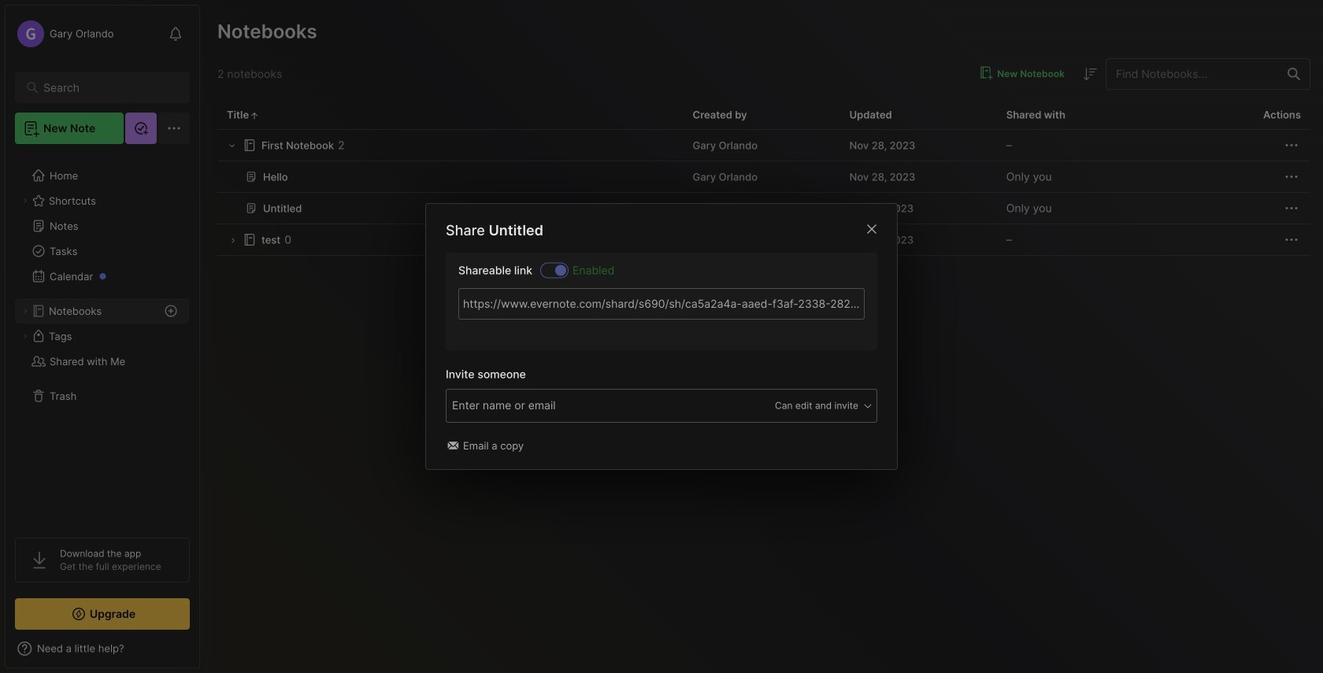 Task type: vqa. For each thing, say whether or not it's contained in the screenshot.
The
no



Task type: describe. For each thing, give the bounding box(es) containing it.
4 row from the top
[[217, 225, 1311, 256]]

expand notebooks image
[[20, 307, 30, 316]]

2 row from the top
[[217, 162, 1311, 193]]

Shared URL text field
[[459, 288, 865, 320]]

1 row from the top
[[217, 130, 1311, 162]]

Find Notebooks… text field
[[1107, 61, 1279, 87]]

shared link switcher image
[[556, 265, 567, 276]]

Add tag field
[[451, 397, 640, 415]]



Task type: locate. For each thing, give the bounding box(es) containing it.
cell
[[684, 225, 841, 255]]

row
[[217, 130, 1311, 162], [217, 162, 1311, 193], [217, 193, 1311, 225], [217, 225, 1311, 256]]

arrow image
[[226, 139, 238, 151]]

main element
[[0, 0, 205, 674]]

close image
[[863, 220, 882, 239]]

row group
[[217, 130, 1311, 256]]

None search field
[[43, 78, 169, 97]]

Search text field
[[43, 80, 169, 95]]

tree
[[6, 154, 199, 524]]

none search field inside main element
[[43, 78, 169, 97]]

expand tags image
[[20, 332, 30, 341]]

Select permission field
[[745, 399, 874, 413]]

tree inside main element
[[6, 154, 199, 524]]

3 row from the top
[[217, 193, 1311, 225]]



